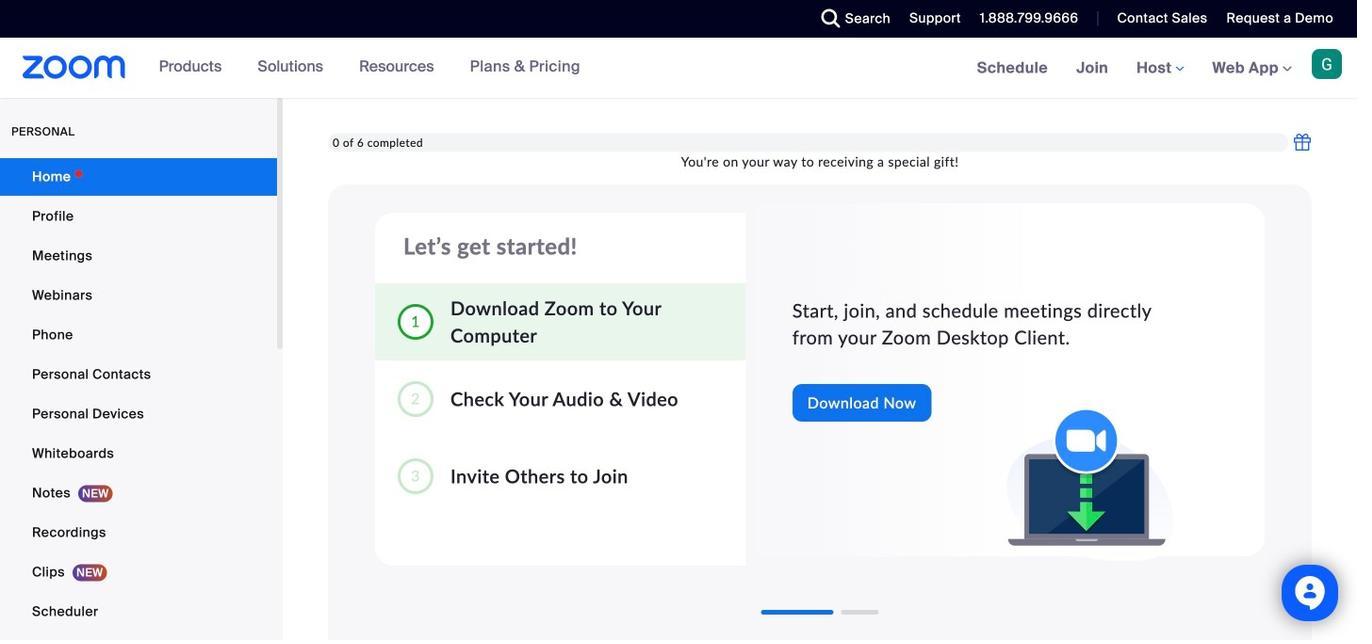 Task type: locate. For each thing, give the bounding box(es) containing it.
banner
[[0, 38, 1357, 99]]

personal menu menu
[[0, 158, 277, 641]]

zoom logo image
[[23, 56, 126, 79]]

product information navigation
[[145, 38, 595, 98]]



Task type: vqa. For each thing, say whether or not it's contained in the screenshot.
banner in the top of the page
yes



Task type: describe. For each thing, give the bounding box(es) containing it.
meetings navigation
[[963, 38, 1357, 99]]

profile picture image
[[1312, 49, 1342, 79]]



